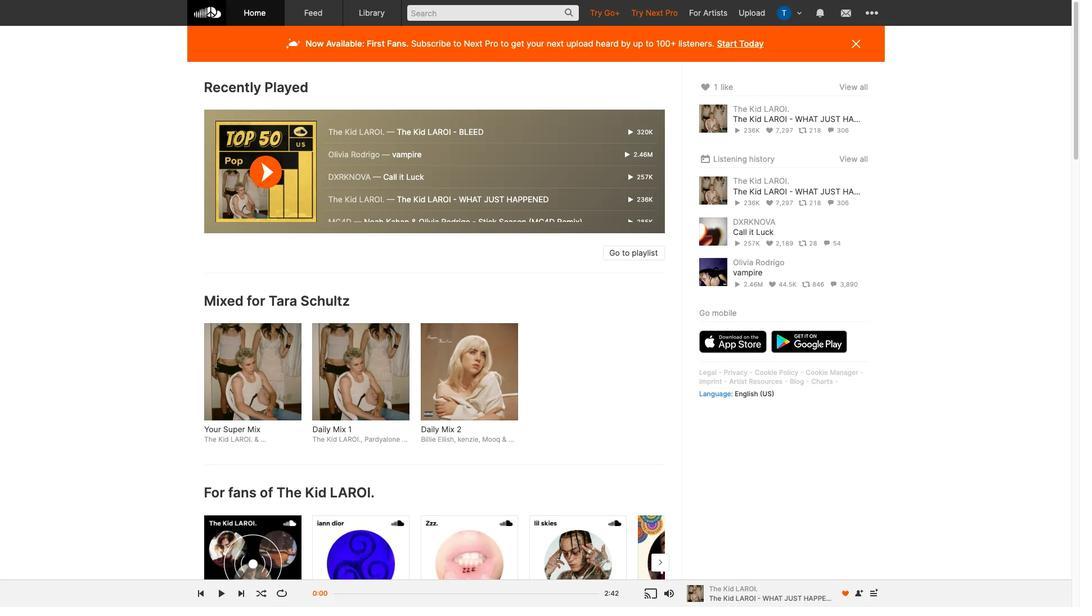 Task type: locate. For each thing, give the bounding box(es) containing it.
257k down the 320k
[[635, 173, 653, 181]]

0 horizontal spatial luck
[[406, 172, 424, 182]]

it down dxrknova link
[[749, 227, 754, 237]]

... inside your super mix the kid laroi. & ...
[[260, 436, 266, 444]]

0 horizontal spatial for
[[204, 485, 225, 502]]

0 vertical spatial go
[[610, 248, 620, 258]]

to
[[454, 38, 462, 49], [501, 38, 509, 49], [646, 38, 654, 49], [622, 248, 630, 258]]

to right up
[[646, 38, 654, 49]]

olivia down the kid laroi.       — the kid laroi - what just happened
[[419, 217, 439, 227]]

mix up laroi.,
[[333, 425, 346, 435]]

3 track stats element from the top
[[733, 238, 868, 250]]

0 vertical spatial view
[[840, 82, 858, 92]]

0 horizontal spatial try
[[590, 8, 602, 17]]

happened for bottommost the kid laroi - what just happened link
[[804, 595, 841, 603]]

2 306 from the top
[[837, 199, 849, 207]]

0 horizontal spatial it
[[399, 172, 404, 182]]

1 vertical spatial 306 link
[[826, 199, 849, 207]]

call
[[383, 172, 397, 182], [733, 227, 747, 237]]

try next pro link
[[626, 0, 684, 25]]

2 218 from the top
[[809, 199, 821, 207]]

schultz
[[301, 293, 350, 310]]

257k down call it luck link at top
[[744, 240, 760, 248]]

season
[[499, 217, 527, 227]]

cookie policy link
[[755, 368, 799, 377]]

3,890
[[840, 281, 858, 288]]

7,297
[[776, 127, 793, 135], [776, 199, 793, 207]]

mix up the eilish,
[[442, 425, 455, 435]]

1 view from the top
[[840, 82, 858, 92]]

kid inside daily mix 1 the kid laroi., pardyalone & ...
[[327, 436, 337, 444]]

0 vertical spatial 218 link
[[798, 127, 821, 135]]

0 horizontal spatial vampire
[[392, 150, 422, 159]]

luck down dxrknova link
[[756, 227, 774, 237]]

1 vertical spatial olivia
[[419, 217, 439, 227]]

1 vertical spatial it
[[749, 227, 754, 237]]

iann dior element
[[313, 516, 410, 608]]

1 horizontal spatial it
[[749, 227, 754, 237]]

olivia inside olivia rodrigo vampire
[[733, 258, 753, 267]]

2.46m down vampire link
[[744, 281, 763, 288]]

track stats element
[[733, 125, 868, 137], [733, 197, 868, 209], [733, 238, 868, 250], [733, 278, 868, 291]]

laroi for the kid laroi - what just happened link corresponding to 1st 306 link from the top of the page
[[764, 114, 787, 124]]

next
[[547, 38, 564, 49]]

1 vertical spatial the kid laroi - what just happened link
[[733, 187, 885, 197]]

blog link
[[790, 378, 804, 386]]

kid inside your super mix the kid laroi. & ...
[[218, 436, 229, 444]]

remix)
[[557, 217, 583, 227]]

2 try from the left
[[632, 8, 644, 17]]

just for the kid laroi - what just happened link corresponding to 1st 306 link from the top of the page
[[820, 114, 841, 124]]

0 horizontal spatial rodrigo
[[351, 150, 380, 159]]

mix right super at the bottom left of the page
[[247, 425, 260, 435]]

rodrigo down 2,189 link
[[756, 258, 785, 267]]

olivia rodrigo link
[[733, 258, 785, 267]]

like
[[721, 82, 733, 92]]

0 horizontal spatial go
[[610, 248, 620, 258]]

1 ... from the left
[[260, 436, 266, 444]]

⁃ down cookie manager link
[[835, 378, 839, 386]]

progress bar
[[333, 589, 599, 607]]

7,297 for "7,297" link related to first 306 link from the bottom the kid laroi - what just happened link
[[776, 199, 793, 207]]

2 track stats element from the top
[[733, 197, 868, 209]]

go left mobile
[[699, 308, 710, 318]]

1 try from the left
[[590, 8, 602, 17]]

2 mix from the left
[[333, 425, 346, 435]]

1 vertical spatial call
[[733, 227, 747, 237]]

1 vertical spatial the kid laroi. link
[[733, 176, 789, 186]]

2 horizontal spatial ...
[[509, 436, 514, 444]]

1 horizontal spatial for
[[689, 8, 701, 17]]

1 vertical spatial 1
[[348, 425, 352, 435]]

what
[[795, 114, 818, 124], [795, 187, 818, 196], [459, 195, 482, 204], [763, 595, 783, 603]]

daily inside daily mix 1 the kid laroi., pardyalone & ...
[[313, 425, 331, 435]]

1 horizontal spatial pro
[[666, 8, 678, 17]]

track stats element for call it luck link at top
[[733, 238, 868, 250]]

daily mix 2 element
[[421, 324, 519, 421]]

0 horizontal spatial mix
[[247, 425, 260, 435]]

try right go+
[[632, 8, 644, 17]]

1 vertical spatial 306
[[837, 199, 849, 207]]

next down "search" search field
[[464, 38, 483, 49]]

1 vertical spatial next
[[464, 38, 483, 49]]

heard
[[596, 38, 619, 49]]

cookie up charts link
[[806, 368, 828, 377]]

1 vertical spatial 7,297 link
[[765, 199, 793, 207]]

luck up the kid laroi.       — the kid laroi - what just happened
[[406, 172, 424, 182]]

vampire inside olivia rodrigo vampire
[[733, 268, 763, 278]]

0 vertical spatial olivia
[[328, 150, 349, 159]]

1 horizontal spatial 2.46m
[[744, 281, 763, 288]]

1 horizontal spatial next
[[646, 8, 663, 17]]

... inside daily mix 1 the kid laroi., pardyalone & ...
[[408, 436, 414, 444]]

mix inside "daily mix 2 billie eilish, kenzie, mooq & ..."
[[442, 425, 455, 435]]

recently played
[[204, 79, 308, 96]]

imprint link
[[699, 378, 722, 386]]

2 ... from the left
[[408, 436, 414, 444]]

what for the kid laroi - what just happened link corresponding to 1st 306 link from the top of the page
[[795, 114, 818, 124]]

for left artists
[[689, 8, 701, 17]]

charts link
[[811, 378, 833, 386]]

stick
[[478, 217, 497, 227]]

846 link
[[802, 281, 824, 288]]

it down olivia rodrigo       — vampire
[[399, 172, 404, 182]]

1 mix from the left
[[247, 425, 260, 435]]

...
[[260, 436, 266, 444], [408, 436, 414, 444], [509, 436, 514, 444]]

cookie manager link
[[806, 368, 859, 377]]

mixed
[[204, 293, 244, 310]]

2.46m down the 320k
[[632, 151, 653, 159]]

artists
[[704, 8, 728, 17]]

1 like
[[713, 82, 733, 92]]

try go+ link
[[585, 0, 626, 25]]

vampire down olivia rodrigo link
[[733, 268, 763, 278]]

laroi
[[764, 114, 787, 124], [428, 127, 451, 137], [764, 187, 787, 196], [428, 195, 451, 204], [736, 595, 756, 603]]

1 horizontal spatial luck
[[756, 227, 774, 237]]

fans.
[[387, 38, 409, 49]]

daily mix 1 link
[[313, 425, 410, 436]]

... left 'billie'
[[408, 436, 414, 444]]

track stats element containing 2.46m
[[733, 278, 868, 291]]

daily for daily mix 2
[[421, 425, 439, 435]]

& inside "daily mix 2 billie eilish, kenzie, mooq & ..."
[[502, 436, 507, 444]]

dxrknova for call
[[733, 217, 776, 227]]

0 horizontal spatial pro
[[485, 38, 499, 49]]

1 vertical spatial 218
[[809, 199, 821, 207]]

0 horizontal spatial 1
[[348, 425, 352, 435]]

1 right like icon
[[713, 82, 718, 92]]

0 horizontal spatial olivia
[[328, 150, 349, 159]]

subscribe
[[411, 38, 451, 49]]

1 all from the top
[[860, 82, 868, 92]]

luck inside dxrknova call it luck
[[756, 227, 774, 237]]

0 vertical spatial 7,297
[[776, 127, 793, 135]]

1 7,297 from the top
[[776, 127, 793, 135]]

0 vertical spatial 7,297 link
[[765, 127, 793, 135]]

0 vertical spatial it
[[399, 172, 404, 182]]

1 218 link from the top
[[798, 127, 821, 135]]

3 ... from the left
[[509, 436, 514, 444]]

0 vertical spatial the kid laroi - what just happened link
[[733, 114, 885, 125]]

just for bottommost the kid laroi - what just happened link
[[785, 595, 802, 603]]

next up 100+
[[646, 8, 663, 17]]

playlist
[[632, 248, 658, 258]]

calendar image
[[699, 153, 711, 166]]

your
[[527, 38, 544, 49]]

1 horizontal spatial dxrknova
[[733, 217, 776, 227]]

1 vertical spatial view all
[[840, 154, 868, 164]]

2 view all from the top
[[840, 154, 868, 164]]

1 horizontal spatial cookie
[[806, 368, 828, 377]]

None search field
[[402, 0, 585, 25]]

2 vertical spatial the kid laroi. the kid laroi - what just happened
[[709, 585, 841, 603]]

policy
[[779, 368, 799, 377]]

olivia for olivia rodrigo vampire
[[733, 258, 753, 267]]

7,297 link up history
[[765, 127, 793, 135]]

track stats element for the kid laroi - what just happened link corresponding to 1st 306 link from the top of the page
[[733, 125, 868, 137]]

0 horizontal spatial 257k
[[635, 173, 653, 181]]

track stats element for vampire link
[[733, 278, 868, 291]]

1 view all from the top
[[840, 82, 868, 92]]

... inside "daily mix 2 billie eilish, kenzie, mooq & ..."
[[509, 436, 514, 444]]

mix inside your super mix the kid laroi. & ...
[[247, 425, 260, 435]]

mc4d       — noah kahan & olivia rodrigo - stick season (mc4d remix)
[[328, 217, 583, 227]]

1 vertical spatial go
[[699, 308, 710, 318]]

rodrigo down the kid laroi.       — the kid laroi - what just happened
[[442, 217, 470, 227]]

the inside daily mix 1 the kid laroi., pardyalone & ...
[[313, 436, 325, 444]]

call down dxrknova link
[[733, 227, 747, 237]]

1 vertical spatial luck
[[756, 227, 774, 237]]

1 vertical spatial the kid laroi - what just happened element
[[699, 177, 727, 205]]

1 vertical spatial vampire
[[733, 268, 763, 278]]

daily inside "daily mix 2 billie eilish, kenzie, mooq & ..."
[[421, 425, 439, 435]]

pro up 100+
[[666, 8, 678, 17]]

100+
[[656, 38, 676, 49]]

1 horizontal spatial 257k
[[744, 240, 760, 248]]

1 vertical spatial rodrigo
[[442, 217, 470, 227]]

0 vertical spatial dxrknova
[[328, 172, 371, 182]]

3,890 link
[[830, 281, 858, 288]]

your
[[204, 425, 221, 435]]

1 vertical spatial for
[[204, 485, 225, 502]]

7,297 for the kid laroi - what just happened link corresponding to 1st 306 link from the top of the page's "7,297" link
[[776, 127, 793, 135]]

0 vertical spatial call
[[383, 172, 397, 182]]

view for like
[[840, 82, 858, 92]]

vampire down the kid laroi.       — the kid laroi - bleed
[[392, 150, 422, 159]]

— up the "dxrknova       — call it luck"
[[382, 150, 390, 159]]

try for try go+
[[590, 8, 602, 17]]

1 horizontal spatial go
[[699, 308, 710, 318]]

1 vertical spatial the kid laroi. the kid laroi - what just happened
[[733, 176, 885, 196]]

noah
[[364, 217, 384, 227]]

1 daily from the left
[[313, 425, 331, 435]]

&
[[412, 217, 417, 227], [254, 436, 259, 444], [402, 436, 407, 444], [502, 436, 507, 444]]

0 vertical spatial for
[[689, 8, 701, 17]]

go for go mobile
[[699, 308, 710, 318]]

mix inside daily mix 1 the kid laroi., pardyalone & ...
[[333, 425, 346, 435]]

0 vertical spatial view all
[[840, 82, 868, 92]]

the kid laroi. the kid laroi - what just happened for 1st 306 link from the top of the page
[[733, 104, 885, 124]]

7,297 link for the kid laroi - what just happened link corresponding to 1st 306 link from the top of the page
[[765, 127, 793, 135]]

236k for the kid laroi - what just happened link corresponding to 1st 306 link from the top of the page
[[744, 127, 760, 135]]

2 vertical spatial the kid laroi - what just happened element
[[687, 586, 704, 603]]

the inside your super mix the kid laroi. & ...
[[204, 436, 216, 444]]

try left go+
[[590, 8, 602, 17]]

dxrknova down olivia rodrigo       — vampire
[[328, 172, 371, 182]]

0 vertical spatial 1
[[713, 82, 718, 92]]

listening
[[713, 154, 747, 164]]

laroi for first 306 link from the bottom the kid laroi - what just happened link
[[764, 187, 787, 196]]

0 horizontal spatial ...
[[260, 436, 266, 444]]

1 vertical spatial all
[[860, 154, 868, 164]]

0 vertical spatial the kid laroi. link
[[733, 104, 789, 114]]

1 vertical spatial dxrknova
[[733, 217, 776, 227]]

1 vertical spatial 218 link
[[798, 199, 821, 207]]

1 track stats element from the top
[[733, 125, 868, 137]]

laroi.
[[764, 104, 789, 114], [359, 127, 385, 137], [764, 176, 789, 186], [359, 195, 385, 204], [230, 436, 252, 444], [330, 485, 375, 502], [736, 585, 758, 593]]

1 horizontal spatial 1
[[713, 82, 718, 92]]

0 horizontal spatial cookie
[[755, 368, 777, 377]]

⁃ up blog
[[800, 368, 804, 377]]

0 vertical spatial the kid laroi. the kid laroi - what just happened
[[733, 104, 885, 124]]

236k up dxrknova link
[[744, 199, 760, 207]]

the kid laroi. link for "7,297" link related to first 306 link from the bottom the kid laroi - what just happened link
[[733, 176, 789, 186]]

1 horizontal spatial rodrigo
[[442, 217, 470, 227]]

cookie up "resources"
[[755, 368, 777, 377]]

2 horizontal spatial mix
[[442, 425, 455, 435]]

legal
[[699, 368, 717, 377]]

0 vertical spatial pro
[[666, 8, 678, 17]]

1
[[713, 82, 718, 92], [348, 425, 352, 435]]

upload
[[567, 38, 594, 49]]

2 vertical spatial the kid laroi - what just happened link
[[709, 594, 841, 604]]

olivia up the "dxrknova       — call it luck"
[[328, 150, 349, 159]]

2 horizontal spatial olivia
[[733, 258, 753, 267]]

2 all from the top
[[860, 154, 868, 164]]

4 track stats element from the top
[[733, 278, 868, 291]]

1 306 from the top
[[837, 127, 849, 135]]

now available: first fans. subscribe to next pro to get your next upload heard by up to 100+ listeners. start today
[[306, 38, 764, 49]]

daily mix 2 link
[[421, 425, 519, 436]]

call down olivia rodrigo       — vampire
[[383, 172, 397, 182]]

2 7,297 from the top
[[776, 199, 793, 207]]

for fans of the kid laroi.
[[204, 485, 375, 502]]

2 vertical spatial rodrigo
[[756, 258, 785, 267]]

the kid laroi.       — the kid laroi - what just happened
[[328, 195, 549, 204]]

your super mix link
[[204, 425, 301, 436]]

rodrigo inside olivia rodrigo vampire
[[756, 258, 785, 267]]

1 horizontal spatial daily
[[421, 425, 439, 435]]

0 horizontal spatial 2.46m
[[632, 151, 653, 159]]

0 vertical spatial rodrigo
[[351, 150, 380, 159]]

0 vertical spatial 2.46m
[[632, 151, 653, 159]]

⁃ right blog
[[806, 378, 810, 386]]

0 vertical spatial 218
[[809, 127, 821, 135]]

1 vertical spatial 257k
[[744, 240, 760, 248]]

zzz. element
[[421, 516, 519, 608]]

the kid laroi. link for the kid laroi - what just happened link corresponding to 1st 306 link from the top of the page's "7,297" link
[[733, 104, 789, 114]]

218 link
[[798, 127, 821, 135], [798, 199, 821, 207]]

0 horizontal spatial daily
[[313, 425, 331, 435]]

... right mooq
[[509, 436, 514, 444]]

laroi for bottommost the kid laroi - what just happened link
[[736, 595, 756, 603]]

dxrknova       — call it luck
[[328, 172, 424, 182]]

(mc4d
[[529, 217, 555, 227]]

1 horizontal spatial try
[[632, 8, 644, 17]]

1 horizontal spatial ...
[[408, 436, 414, 444]]

fresh pressed tracks element
[[638, 516, 736, 608]]

track stats element containing 257k
[[733, 238, 868, 250]]

next
[[646, 8, 663, 17], [464, 38, 483, 49]]

0 horizontal spatial call
[[383, 172, 397, 182]]

0 vertical spatial vampire
[[392, 150, 422, 159]]

2 7,297 link from the top
[[765, 199, 793, 207]]

1 7,297 link from the top
[[765, 127, 793, 135]]

1 up laroi.,
[[348, 425, 352, 435]]

& inside your super mix the kid laroi. & ...
[[254, 436, 259, 444]]

0 horizontal spatial dxrknova
[[328, 172, 371, 182]]

2 daily from the left
[[421, 425, 439, 435]]

just for first 306 link from the bottom the kid laroi - what just happened link
[[820, 187, 841, 196]]

306 for first 306 link from the bottom
[[837, 199, 849, 207]]

track stats element for first 306 link from the bottom the kid laroi - what just happened link
[[733, 197, 868, 209]]

28
[[809, 240, 817, 248]]

what for first 306 link from the bottom the kid laroi - what just happened link
[[795, 187, 818, 196]]

go left the playlist on the top right
[[610, 248, 620, 258]]

1 horizontal spatial call
[[733, 227, 747, 237]]

2 vertical spatial olivia
[[733, 258, 753, 267]]

pro
[[666, 8, 678, 17], [485, 38, 499, 49]]

236k up listening history
[[744, 127, 760, 135]]

olivia up vampire link
[[733, 258, 753, 267]]

view
[[840, 82, 858, 92], [840, 154, 858, 164]]

rodrigo
[[351, 150, 380, 159], [442, 217, 470, 227], [756, 258, 785, 267]]

the kid laroi - what just happened link for first 306 link from the bottom
[[733, 187, 885, 197]]

2 horizontal spatial rodrigo
[[756, 258, 785, 267]]

0 vertical spatial 257k
[[635, 173, 653, 181]]

mc4d
[[328, 217, 352, 227]]

1 horizontal spatial mix
[[333, 425, 346, 435]]

0 vertical spatial 306
[[837, 127, 849, 135]]

dxrknova up call it luck link at top
[[733, 217, 776, 227]]

1 vertical spatial view
[[840, 154, 858, 164]]

charts
[[811, 378, 833, 386]]

cookie
[[755, 368, 777, 377], [806, 368, 828, 377]]

306 for 1st 306 link from the top of the page
[[837, 127, 849, 135]]

rodrigo up the "dxrknova       — call it luck"
[[351, 150, 380, 159]]

upload link
[[734, 0, 771, 25]]

7,297 link up dxrknova link
[[765, 199, 793, 207]]

2 218 link from the top
[[798, 199, 821, 207]]

1 vertical spatial 2.46m
[[744, 281, 763, 288]]

2 view from the top
[[840, 154, 858, 164]]

pardyalone
[[365, 436, 400, 444]]

3 mix from the left
[[442, 425, 455, 435]]

for left fans
[[204, 485, 225, 502]]

call it luck link
[[733, 227, 774, 238]]

the kid laroi. element
[[204, 516, 301, 608]]

mooq
[[482, 436, 501, 444]]

the kid laroi - what just happened element
[[699, 105, 727, 133], [699, 177, 727, 205], [687, 586, 704, 603]]

language:
[[699, 390, 733, 399]]

0 vertical spatial 306 link
[[826, 127, 849, 135]]

happened for the kid laroi - what just happened link corresponding to 1st 306 link from the top of the page
[[843, 114, 885, 124]]

1 vertical spatial pro
[[485, 38, 499, 49]]

all for 1 like
[[860, 82, 868, 92]]

pro left the get
[[485, 38, 499, 49]]

the
[[733, 104, 747, 114], [733, 114, 747, 124], [328, 127, 343, 137], [397, 127, 411, 137], [733, 176, 747, 186], [733, 187, 747, 196], [328, 195, 343, 204], [397, 195, 411, 204], [204, 436, 216, 444], [313, 436, 325, 444], [277, 485, 302, 502], [709, 585, 722, 593], [709, 595, 722, 603]]

for artists link
[[684, 0, 734, 25]]

for
[[689, 8, 701, 17], [204, 485, 225, 502]]

0 vertical spatial all
[[860, 82, 868, 92]]

236k for first 306 link from the bottom the kid laroi - what just happened link
[[744, 199, 760, 207]]

... up of
[[260, 436, 266, 444]]

— down olivia rodrigo       — vampire
[[373, 172, 381, 182]]

vampire
[[392, 150, 422, 159], [733, 268, 763, 278]]

1 vertical spatial 7,297
[[776, 199, 793, 207]]

1 218 from the top
[[809, 127, 821, 135]]

236k
[[744, 127, 760, 135], [635, 196, 653, 204], [744, 199, 760, 207]]

for for for artists
[[689, 8, 701, 17]]

dxrknova call it luck
[[733, 217, 776, 237]]

⁃ right legal link
[[719, 368, 722, 377]]



Task type: vqa. For each thing, say whether or not it's contained in the screenshot.


Task type: describe. For each thing, give the bounding box(es) containing it.
olivia rodrigo vampire
[[733, 258, 785, 278]]

laroi. inside your super mix the kid laroi. & ...
[[230, 436, 252, 444]]

to left the playlist on the top right
[[622, 248, 630, 258]]

played
[[265, 79, 308, 96]]

home link
[[226, 0, 284, 26]]

... for daily mix 2
[[509, 436, 514, 444]]

mobile
[[712, 308, 737, 318]]

view all for listening history
[[840, 154, 868, 164]]

vampire link
[[733, 268, 763, 278]]

first
[[367, 38, 385, 49]]

feed
[[304, 8, 323, 17]]

billie
[[421, 436, 436, 444]]

rodrigo for —
[[351, 150, 380, 159]]

⁃ right manager
[[860, 368, 864, 377]]

legal link
[[699, 368, 717, 377]]

listeners.
[[679, 38, 715, 49]]

2 vertical spatial the kid laroi. link
[[709, 585, 835, 594]]

Search search field
[[407, 5, 579, 21]]

laroi.,
[[339, 436, 363, 444]]

the kid laroi.       — the kid laroi - bleed
[[328, 127, 484, 137]]

218 for "218" link corresponding to 1st 306 link from the top of the page
[[809, 127, 821, 135]]

legal ⁃ privacy ⁃ cookie policy ⁃ cookie manager ⁃ imprint ⁃ artist resources ⁃ blog ⁃ charts ⁃ language: english (us)
[[699, 368, 864, 399]]

... for daily mix 1
[[408, 436, 414, 444]]

daily mix 2 billie eilish, kenzie, mooq & ...
[[421, 425, 514, 444]]

daily for daily mix 1
[[313, 425, 331, 435]]

the kid laroi - what just happened element for the kid laroi - what just happened link corresponding to 1st 306 link from the top of the page
[[699, 105, 727, 133]]

call it luck element
[[699, 218, 727, 246]]

your super mix the kid laroi. & ...
[[204, 425, 266, 444]]

olivia rodrigo       — vampire
[[328, 150, 422, 159]]

320k
[[635, 128, 653, 136]]

library link
[[343, 0, 402, 26]]

go+
[[605, 8, 620, 17]]

mix for daily mix 2
[[442, 425, 455, 435]]

— up olivia rodrigo       — vampire
[[387, 127, 395, 137]]

1 horizontal spatial olivia
[[419, 217, 439, 227]]

tara schultz's avatar element
[[777, 6, 792, 20]]

2,189 link
[[765, 240, 793, 248]]

like image
[[699, 80, 711, 94]]

kenzie,
[[458, 436, 481, 444]]

available:
[[326, 38, 365, 49]]

eilish,
[[438, 436, 456, 444]]

for for for fans of the kid laroi.
[[204, 485, 225, 502]]

library
[[359, 8, 385, 17]]

happened for first 306 link from the bottom the kid laroi - what just happened link
[[843, 187, 885, 196]]

7,297 link for first 306 link from the bottom the kid laroi - what just happened link
[[765, 199, 793, 207]]

2 306 link from the top
[[826, 199, 849, 207]]

blog
[[790, 378, 804, 386]]

it inside dxrknova call it luck
[[749, 227, 754, 237]]

the kid laroi - what just happened link for 1st 306 link from the top of the page
[[733, 114, 885, 125]]

recently
[[204, 79, 261, 96]]

artist resources link
[[729, 378, 783, 386]]

236k up 285k
[[635, 196, 653, 204]]

⁃ up artist resources link
[[750, 368, 753, 377]]

2 cookie from the left
[[806, 368, 828, 377]]

english
[[735, 390, 758, 399]]

& inside daily mix 1 the kid laroi., pardyalone & ...
[[402, 436, 407, 444]]

kahan
[[386, 217, 409, 227]]

resources
[[749, 378, 783, 386]]

go for go to playlist
[[610, 248, 620, 258]]

2
[[457, 425, 462, 435]]

by
[[621, 38, 631, 49]]

daily mix 1 element
[[313, 324, 410, 421]]

olivia for olivia rodrigo       — vampire
[[328, 150, 349, 159]]

0 vertical spatial next
[[646, 8, 663, 17]]

pro inside try next pro link
[[666, 8, 678, 17]]

218 for "218" link associated with first 306 link from the bottom
[[809, 199, 821, 207]]

of
[[260, 485, 273, 502]]

what for bottommost the kid laroi - what just happened link
[[763, 595, 783, 603]]

1 cookie from the left
[[755, 368, 777, 377]]

for artists
[[689, 8, 728, 17]]

the kid laroi - what just happened element for first 306 link from the bottom the kid laroi - what just happened link
[[699, 177, 727, 205]]

0:00
[[313, 590, 328, 598]]

imprint
[[699, 378, 722, 386]]

go to playlist link
[[603, 246, 665, 261]]

— left "noah" at the top left of the page
[[354, 217, 362, 227]]

fans
[[228, 485, 257, 502]]

dxrknova link
[[733, 217, 776, 227]]

(us)
[[760, 390, 774, 399]]

vampire element
[[699, 258, 727, 287]]

0 horizontal spatial next
[[464, 38, 483, 49]]

28 link
[[798, 240, 817, 248]]

history
[[749, 154, 775, 164]]

to left the get
[[501, 38, 509, 49]]

the kid laroi. the kid laroi - what just happened for first 306 link from the bottom
[[733, 176, 885, 196]]

tara
[[269, 293, 297, 310]]

218 link for first 306 link from the bottom
[[798, 199, 821, 207]]

bleed
[[459, 127, 484, 137]]

now
[[306, 38, 324, 49]]

⁃ down policy
[[785, 378, 788, 386]]

to right subscribe
[[454, 38, 462, 49]]

next up image
[[867, 588, 881, 601]]

privacy link
[[724, 368, 748, 377]]

get
[[511, 38, 524, 49]]

view all for 1 like
[[840, 82, 868, 92]]

try for try next pro
[[632, 8, 644, 17]]

rodrigo for vampire
[[756, 258, 785, 267]]

lil skies element
[[530, 516, 627, 608]]

start today link
[[717, 38, 764, 49]]

manager
[[830, 368, 859, 377]]

your super mix element
[[204, 324, 301, 421]]

0 vertical spatial luck
[[406, 172, 424, 182]]

54
[[833, 240, 841, 248]]

846
[[812, 281, 824, 288]]

all for listening history
[[860, 154, 868, 164]]

218 link for 1st 306 link from the top of the page
[[798, 127, 821, 135]]

try go+
[[590, 8, 620, 17]]

for
[[247, 293, 265, 310]]

mix for daily mix 1
[[333, 425, 346, 435]]

1 inside daily mix 1 the kid laroi., pardyalone & ...
[[348, 425, 352, 435]]

home
[[244, 8, 266, 17]]

daily mix 1 the kid laroi., pardyalone & ...
[[313, 425, 414, 444]]

upload
[[739, 8, 766, 17]]

1 306 link from the top
[[826, 127, 849, 135]]

⁃ left artist
[[724, 378, 727, 386]]

go to playlist
[[610, 248, 658, 258]]

try next pro
[[632, 8, 678, 17]]

privacy
[[724, 368, 748, 377]]

view for history
[[840, 154, 858, 164]]

— up kahan
[[387, 195, 395, 204]]

dxrknova for —
[[328, 172, 371, 182]]

2,189
[[776, 240, 793, 248]]

44.5k
[[779, 281, 797, 288]]

artist
[[729, 378, 747, 386]]

mixed for tara schultz
[[204, 293, 350, 310]]

call inside dxrknova call it luck
[[733, 227, 747, 237]]

feed link
[[284, 0, 343, 26]]

go mobile
[[699, 308, 737, 318]]

2:42
[[605, 590, 619, 598]]

pop element
[[215, 121, 317, 222]]



